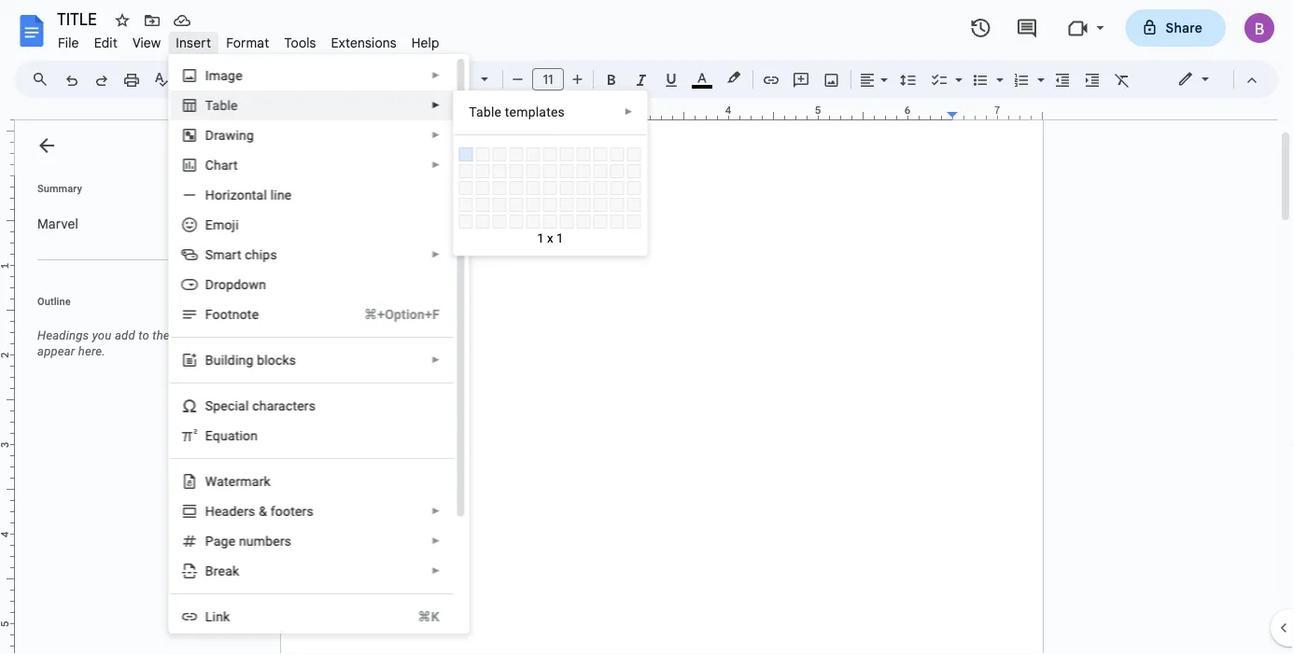 Task type: describe. For each thing, give the bounding box(es) containing it.
table templates menu
[[453, 91, 794, 483]]

smart chips
[[205, 247, 277, 262]]

h eaders & footers
[[205, 504, 313, 519]]

share button
[[1126, 9, 1226, 47]]

ho
[[205, 187, 222, 203]]

ial
[[234, 398, 248, 414]]

headers & footers h element
[[205, 504, 319, 519]]

smart chips z element
[[205, 247, 282, 262]]

drawing d element
[[205, 127, 259, 143]]

summary element
[[28, 205, 262, 243]]

Font size text field
[[533, 68, 563, 91]]

ilding
[[221, 353, 253, 368]]

g
[[220, 534, 228, 549]]

chart q element
[[205, 157, 243, 173]]

mage
[[209, 68, 242, 83]]

the
[[152, 329, 170, 343]]

insert menu item
[[168, 32, 219, 54]]

Font size field
[[532, 68, 572, 92]]

help menu item
[[404, 32, 447, 54]]

line
[[270, 187, 291, 203]]

izontal
[[227, 187, 267, 203]]

t able
[[205, 98, 237, 113]]

characters
[[252, 398, 315, 414]]

Menus field
[[23, 66, 64, 92]]

you
[[92, 329, 112, 343]]

summary
[[37, 183, 82, 194]]

⌘+option+f element
[[341, 305, 439, 324]]

to
[[138, 329, 149, 343]]

text color image
[[692, 66, 713, 89]]

outline heading
[[15, 294, 269, 320]]

⌘k element
[[395, 608, 439, 627]]

link l element
[[205, 609, 235, 625]]

table t element
[[205, 98, 243, 113]]

e
[[205, 428, 212, 444]]

menu bar inside the menu bar 'banner'
[[50, 24, 447, 55]]

‪1 x 1‬ menu item
[[454, 143, 794, 483]]

emoji 7 element
[[205, 217, 244, 233]]

mode and view toolbar
[[1164, 61, 1267, 98]]

ote
[[239, 307, 258, 322]]

extensions
[[331, 35, 397, 51]]

► for brea k
[[431, 566, 440, 577]]

marvel
[[37, 216, 78, 232]]

pa g e numbers
[[205, 534, 291, 549]]

⌘k
[[418, 609, 439, 625]]

u
[[213, 353, 221, 368]]

brea k
[[205, 564, 239, 579]]

edit menu item
[[87, 32, 125, 54]]

document
[[173, 329, 228, 343]]

add
[[115, 329, 135, 343]]

b u ilding blocks
[[205, 353, 296, 368]]

format menu item
[[219, 32, 277, 54]]

image i element
[[205, 68, 248, 83]]

emoji
[[205, 217, 238, 233]]

smart
[[205, 247, 241, 262]]

will
[[231, 329, 249, 343]]

numbers
[[239, 534, 291, 549]]

table templates semicolon element
[[469, 104, 571, 120]]

h
[[205, 504, 214, 519]]

insert image image
[[821, 66, 843, 92]]

share
[[1166, 20, 1203, 36]]

► inside table templates menu
[[624, 106, 634, 117]]

top margin image
[[0, 87, 14, 181]]

appear
[[37, 345, 75, 359]]

edit
[[94, 35, 118, 51]]

x
[[547, 231, 554, 246]]

outline
[[37, 296, 71, 307]]

n
[[232, 307, 239, 322]]

tools
[[284, 35, 316, 51]]

menu bar banner
[[0, 0, 1294, 655]]

view menu item
[[125, 32, 168, 54]]

file
[[58, 35, 79, 51]]

e
[[228, 534, 235, 549]]

r
[[222, 187, 227, 203]]

menu containing i
[[123, 54, 469, 655]]

right margin image
[[948, 106, 1042, 120]]

break k element
[[205, 564, 244, 579]]

main toolbar
[[55, 0, 1138, 233]]

‪1
[[537, 231, 544, 246]]



Task type: locate. For each thing, give the bounding box(es) containing it.
menu bar containing file
[[50, 24, 447, 55]]

extensions menu item
[[324, 32, 404, 54]]

Star checkbox
[[109, 7, 135, 34]]

t
[[205, 98, 212, 113]]

d
[[205, 127, 214, 143]]

Rename text field
[[50, 7, 107, 30]]

► for t able
[[431, 100, 440, 111]]

foot n ote
[[205, 307, 258, 322]]

b
[[205, 353, 213, 368]]

ink
[[212, 609, 230, 625]]

eaders
[[214, 504, 255, 519]]

horizontal line r element
[[205, 187, 297, 203]]

view
[[133, 35, 161, 51]]

watermark
[[205, 474, 270, 489]]

► for i mage
[[431, 70, 440, 81]]

help
[[412, 35, 440, 51]]

file menu item
[[50, 32, 87, 54]]

headings you add to the document will appear here.
[[37, 329, 249, 359]]

format
[[226, 35, 269, 51]]

pa
[[205, 534, 220, 549]]

► for ilding blocks
[[431, 355, 440, 366]]

ho r izontal line
[[205, 187, 291, 203]]

&
[[258, 504, 267, 519]]

‪1 x 1‬
[[537, 231, 564, 246]]

footnote n element
[[205, 307, 264, 322]]

► for e numbers
[[431, 536, 440, 547]]

equation e element
[[205, 428, 263, 444]]

watermark j element
[[205, 474, 276, 489]]

table templates
[[469, 104, 565, 120]]

menu bar
[[50, 24, 447, 55]]

quation
[[212, 428, 258, 444]]

menu item
[[169, 632, 453, 655]]

document outline element
[[15, 120, 269, 655]]

spe
[[205, 398, 227, 414]]

footers
[[270, 504, 313, 519]]

menu
[[123, 54, 469, 655]]

dropdown
[[205, 277, 266, 292]]

building blocks u element
[[205, 353, 301, 368]]

application
[[0, 0, 1294, 655]]

1‬
[[557, 231, 564, 246]]

►
[[431, 70, 440, 81], [431, 100, 440, 111], [624, 106, 634, 117], [431, 130, 440, 141], [431, 160, 440, 170], [431, 249, 440, 260], [431, 355, 440, 366], [431, 506, 440, 517], [431, 536, 440, 547], [431, 566, 440, 577]]

insert
[[176, 35, 211, 51]]

chips
[[245, 247, 277, 262]]

special characters c element
[[205, 398, 321, 414]]

tools menu item
[[277, 32, 324, 54]]

able
[[212, 98, 237, 113]]

templates
[[505, 104, 565, 120]]

d rawing
[[205, 127, 254, 143]]

menu item inside menu
[[169, 632, 453, 655]]

brea
[[205, 564, 232, 579]]

chart
[[205, 157, 238, 173]]

blocks
[[257, 353, 296, 368]]

► for d rawing
[[431, 130, 440, 141]]

foot
[[205, 307, 232, 322]]

spe c ial characters
[[205, 398, 315, 414]]

rawing
[[214, 127, 254, 143]]

line & paragraph spacing image
[[898, 66, 920, 92]]

e quation
[[205, 428, 258, 444]]

k
[[232, 564, 239, 579]]

application containing share
[[0, 0, 1294, 655]]

l
[[205, 609, 212, 625]]

summary heading
[[37, 181, 82, 196]]

► for h eaders & footers
[[431, 506, 440, 517]]

⌘+option+f
[[364, 307, 439, 322]]

highlight color image
[[724, 66, 744, 89]]

page numbers g element
[[205, 534, 297, 549]]

i
[[205, 68, 209, 83]]

here.
[[78, 345, 105, 359]]

c
[[227, 398, 234, 414]]

table
[[469, 104, 502, 120]]

dropdown 6 element
[[205, 277, 271, 292]]

headings
[[37, 329, 89, 343]]

l ink
[[205, 609, 230, 625]]

i mage
[[205, 68, 242, 83]]



Task type: vqa. For each thing, say whether or not it's contained in the screenshot.


